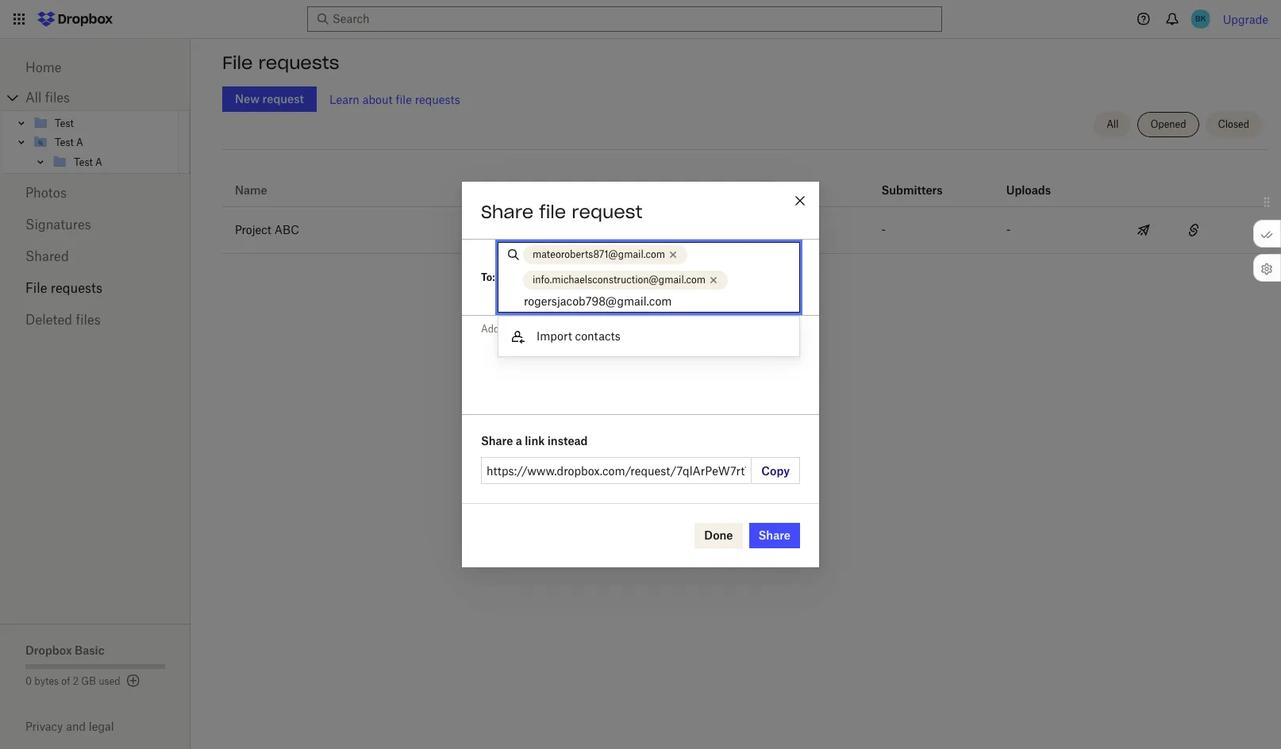 Task type: locate. For each thing, give the bounding box(es) containing it.
abc
[[274, 223, 299, 237]]

about
[[362, 92, 393, 106]]

0 horizontal spatial -
[[694, 223, 698, 237]]

all left opened
[[1107, 118, 1119, 130]]

file
[[222, 52, 253, 74], [25, 280, 47, 296]]

1 horizontal spatial all
[[1107, 118, 1119, 130]]

1 horizontal spatial -
[[881, 223, 886, 237]]

closed button
[[1205, 112, 1262, 137]]

0 vertical spatial all
[[25, 90, 42, 106]]

test a link
[[33, 133, 175, 152], [52, 152, 175, 171]]

test link
[[33, 114, 175, 133]]

1 horizontal spatial file
[[539, 201, 566, 223]]

files inside tree
[[45, 90, 70, 106]]

2 horizontal spatial requests
[[415, 92, 460, 106]]

share inside share 'button'
[[758, 529, 791, 542]]

1 vertical spatial test a
[[74, 156, 102, 168]]

test up photos 'link'
[[74, 156, 93, 168]]

test a down 'test' link
[[55, 136, 83, 148]]

share left a
[[481, 434, 513, 448]]

done
[[704, 529, 733, 542]]

0 horizontal spatial file
[[25, 280, 47, 296]]

test a link up photos 'link'
[[52, 152, 175, 171]]

files down home
[[45, 90, 70, 106]]

basic
[[75, 644, 105, 657]]

a
[[516, 434, 522, 448]]

0 horizontal spatial files
[[45, 90, 70, 106]]

file requests up deleted files
[[25, 280, 102, 296]]

share for share a link instead
[[481, 434, 513, 448]]

1 horizontal spatial requests
[[258, 52, 339, 74]]

2 - from the left
[[881, 223, 886, 237]]

and
[[66, 720, 86, 733]]

all button
[[1094, 112, 1131, 137]]

column header
[[881, 162, 945, 200], [1006, 162, 1070, 200], [1218, 165, 1268, 197]]

test down all files
[[55, 117, 74, 129]]

privacy and legal
[[25, 720, 114, 733]]

Contact input text field
[[524, 293, 792, 310]]

1 horizontal spatial file requests
[[222, 52, 339, 74]]

2 row from the top
[[222, 207, 1268, 254]]

0 horizontal spatial requests
[[51, 280, 102, 296]]

0 vertical spatial test a
[[55, 136, 83, 148]]

test for the bottom test a link
[[74, 156, 93, 168]]

info.michaelsconstruction@gmail.com button
[[523, 271, 728, 290]]

1 vertical spatial files
[[76, 312, 101, 328]]

home link
[[25, 52, 165, 83]]

1 vertical spatial test
[[55, 136, 74, 148]]

1 horizontal spatial files
[[76, 312, 101, 328]]

0 horizontal spatial column header
[[881, 162, 945, 200]]

learn
[[329, 92, 359, 106]]

all inside button
[[1107, 118, 1119, 130]]

share right done
[[758, 529, 791, 542]]

copy link
[[752, 457, 800, 484]]

a
[[76, 136, 83, 148], [95, 156, 102, 168]]

0 vertical spatial test
[[55, 117, 74, 129]]

requests right about
[[415, 92, 460, 106]]

1 row from the top
[[222, 156, 1268, 207]]

2 vertical spatial requests
[[51, 280, 102, 296]]

deleted
[[25, 312, 72, 328]]

gb
[[81, 675, 96, 687]]

3 - from the left
[[1006, 223, 1011, 237]]

0 vertical spatial a
[[76, 136, 83, 148]]

project
[[235, 223, 271, 237]]

all down home
[[25, 90, 42, 106]]

-
[[694, 223, 698, 237], [881, 223, 886, 237], [1006, 223, 1011, 237]]

a for topmost test a link
[[76, 136, 83, 148]]

test a
[[55, 136, 83, 148], [74, 156, 102, 168]]

contacts
[[575, 329, 621, 343]]

file requests
[[222, 52, 339, 74], [25, 280, 102, 296]]

1 vertical spatial file
[[539, 201, 566, 223]]

test a up photos 'link'
[[74, 156, 102, 168]]

1 vertical spatial all
[[1107, 118, 1119, 130]]

dropbox
[[25, 644, 72, 657]]

requests up learn
[[258, 52, 339, 74]]

created button
[[507, 181, 550, 200]]

test down 'test' link
[[55, 136, 74, 148]]

all
[[25, 90, 42, 106], [1107, 118, 1119, 130]]

signatures
[[25, 217, 91, 233]]

0 vertical spatial file
[[222, 52, 253, 74]]

import contacts option
[[498, 323, 799, 350]]

row
[[222, 156, 1268, 207], [222, 207, 1268, 254]]

1 - from the left
[[694, 223, 698, 237]]

2 horizontal spatial -
[[1006, 223, 1011, 237]]

file right about
[[396, 92, 412, 106]]

upgrade link
[[1223, 12, 1268, 26]]

share file request
[[481, 201, 643, 223]]

file
[[396, 92, 412, 106], [539, 201, 566, 223]]

requests up deleted files
[[51, 280, 102, 296]]

test a for topmost test a link
[[55, 136, 83, 148]]

requests
[[258, 52, 339, 74], [415, 92, 460, 106], [51, 280, 102, 296]]

0 vertical spatial files
[[45, 90, 70, 106]]

name
[[235, 183, 267, 197]]

legal
[[89, 720, 114, 733]]

1 vertical spatial a
[[95, 156, 102, 168]]

created
[[507, 183, 550, 197]]

2 vertical spatial test
[[74, 156, 93, 168]]

test a link down all files "link"
[[33, 133, 175, 152]]

Share a link instead field
[[481, 457, 752, 484]]

1 horizontal spatial file
[[222, 52, 253, 74]]

10/31/2023
[[507, 223, 570, 237]]

a up photos 'link'
[[95, 156, 102, 168]]

all inside "link"
[[25, 90, 42, 106]]

global header element
[[0, 0, 1281, 39]]

1 horizontal spatial a
[[95, 156, 102, 168]]

file requests up learn
[[222, 52, 339, 74]]

file down created button
[[539, 201, 566, 223]]

copy
[[762, 464, 790, 478]]

0 horizontal spatial file requests
[[25, 280, 102, 296]]

all files link
[[25, 85, 191, 110]]

1 vertical spatial file requests
[[25, 280, 102, 296]]

group
[[2, 110, 191, 174]]

photos
[[25, 185, 67, 201]]

0
[[25, 675, 32, 687]]

0 vertical spatial share
[[481, 201, 534, 223]]

0 horizontal spatial a
[[76, 136, 83, 148]]

test
[[55, 117, 74, 129], [55, 136, 74, 148], [74, 156, 93, 168]]

0 vertical spatial requests
[[258, 52, 339, 74]]

files down file requests link
[[76, 312, 101, 328]]

2 vertical spatial share
[[758, 529, 791, 542]]

a down 'test' link
[[76, 136, 83, 148]]

share down created button
[[481, 201, 534, 223]]

0 horizontal spatial file
[[396, 92, 412, 106]]

files
[[45, 90, 70, 106], [76, 312, 101, 328]]

table
[[222, 156, 1268, 254]]

0 horizontal spatial all
[[25, 90, 42, 106]]

0 bytes of 2 gb used
[[25, 675, 120, 687]]

send email image
[[1134, 221, 1153, 240]]

all for all
[[1107, 118, 1119, 130]]

share
[[481, 201, 534, 223], [481, 434, 513, 448], [758, 529, 791, 542]]

request
[[572, 201, 643, 223]]

import contacts
[[537, 329, 621, 343]]

done button
[[695, 523, 743, 548]]

opened button
[[1138, 112, 1199, 137]]

1 vertical spatial share
[[481, 434, 513, 448]]

1 vertical spatial requests
[[415, 92, 460, 106]]



Task type: vqa. For each thing, say whether or not it's contained in the screenshot.
bottom 'All'
yes



Task type: describe. For each thing, give the bounding box(es) containing it.
share button
[[749, 523, 800, 548]]

share file request dialog
[[462, 182, 819, 568]]

test a for the bottom test a link
[[74, 156, 102, 168]]

share a link instead
[[481, 434, 588, 448]]

instead
[[548, 434, 588, 448]]

photos link
[[25, 177, 165, 209]]

copy link image
[[1184, 221, 1203, 240]]

to:
[[481, 271, 495, 283]]

table containing name
[[222, 156, 1268, 254]]

used
[[99, 675, 120, 687]]

dropbox logo - go to the homepage image
[[32, 6, 118, 32]]

test for topmost test a link
[[55, 136, 74, 148]]

files for all files
[[45, 90, 70, 106]]

home
[[25, 60, 62, 75]]

mateoroberts871@gmail.com button
[[523, 245, 687, 264]]

group containing test
[[2, 110, 191, 174]]

files for deleted files
[[76, 312, 101, 328]]

1 horizontal spatial column header
[[1006, 162, 1070, 200]]

1 vertical spatial test a link
[[52, 152, 175, 171]]

deleted files link
[[25, 304, 165, 336]]

share for share file request
[[481, 201, 534, 223]]

signatures link
[[25, 209, 165, 241]]

privacy
[[25, 720, 63, 733]]

shared
[[25, 248, 69, 264]]

closed
[[1218, 118, 1249, 130]]

2
[[73, 675, 79, 687]]

deleted files
[[25, 312, 101, 328]]

a for the bottom test a link
[[95, 156, 102, 168]]

1 vertical spatial file
[[25, 280, 47, 296]]

privacy and legal link
[[25, 720, 191, 733]]

info.michaelsconstruction@gmail.com
[[533, 274, 706, 286]]

2 horizontal spatial column header
[[1218, 165, 1268, 197]]

file requests link
[[25, 272, 165, 304]]

learn about file requests
[[329, 92, 460, 106]]

all files
[[25, 90, 70, 106]]

0 vertical spatial test a link
[[33, 133, 175, 152]]

get more space image
[[124, 672, 143, 691]]

mateoroberts871@gmail.com
[[533, 248, 665, 260]]

bytes
[[34, 675, 59, 687]]

shared link
[[25, 241, 165, 272]]

0 vertical spatial file requests
[[222, 52, 339, 74]]

import
[[537, 329, 572, 343]]

opened
[[1151, 118, 1186, 130]]

all files tree
[[2, 85, 191, 174]]

dropbox basic
[[25, 644, 105, 657]]

file inside dialog
[[539, 201, 566, 223]]

upgrade
[[1223, 12, 1268, 26]]

project abc
[[235, 223, 299, 237]]

of
[[61, 675, 70, 687]]

row containing project abc
[[222, 207, 1268, 254]]

0 vertical spatial file
[[396, 92, 412, 106]]

all for all files
[[25, 90, 42, 106]]

row containing name
[[222, 156, 1268, 207]]

Add a message (optional) text field
[[462, 316, 819, 412]]

pro trial element
[[750, 181, 775, 200]]

link
[[525, 434, 545, 448]]

learn about file requests link
[[329, 92, 460, 106]]



